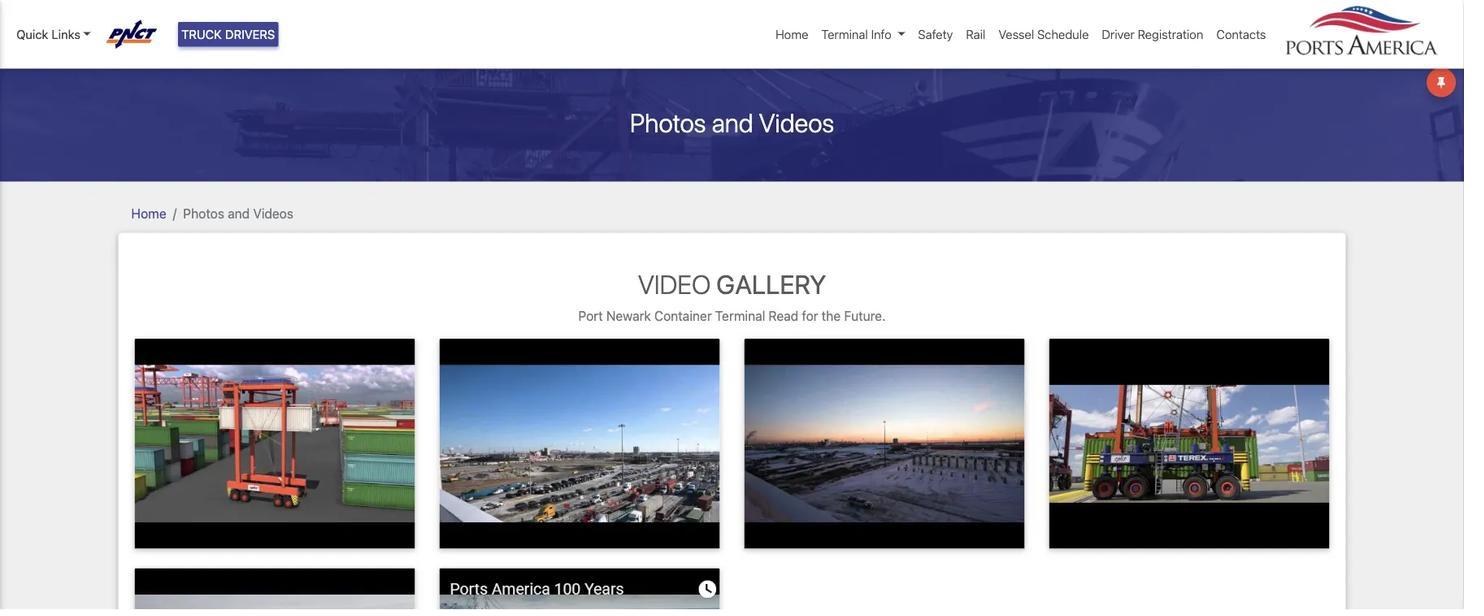 Task type: vqa. For each thing, say whether or not it's contained in the screenshot.
of
no



Task type: describe. For each thing, give the bounding box(es) containing it.
terminal info
[[822, 27, 892, 41]]

read
[[769, 309, 799, 324]]

contacts
[[1217, 27, 1266, 41]]

gallery
[[717, 269, 826, 300]]

drivers
[[225, 27, 275, 41]]

truck drivers
[[181, 27, 275, 41]]

0 horizontal spatial videos
[[253, 206, 294, 221]]

1 vertical spatial terminal
[[715, 309, 765, 324]]

quick
[[16, 27, 48, 41]]

0 vertical spatial terminal
[[822, 27, 868, 41]]

video gallery
[[638, 269, 826, 300]]

rail
[[966, 27, 986, 41]]

newark
[[607, 309, 651, 324]]

quick links
[[16, 27, 80, 41]]

schedule
[[1038, 27, 1089, 41]]

0 vertical spatial home link
[[769, 19, 815, 50]]

container
[[655, 309, 712, 324]]

0 horizontal spatial photos
[[183, 206, 224, 221]]

rail link
[[960, 19, 992, 50]]

1 horizontal spatial home
[[776, 27, 809, 41]]

the
[[822, 309, 841, 324]]

quick links link
[[16, 25, 91, 43]]

port
[[579, 309, 603, 324]]

vessel schedule link
[[992, 19, 1096, 50]]

0 horizontal spatial and
[[228, 206, 250, 221]]

truck drivers link
[[178, 22, 278, 47]]

video
[[638, 269, 711, 300]]

truck
[[181, 27, 222, 41]]



Task type: locate. For each thing, give the bounding box(es) containing it.
safety link
[[912, 19, 960, 50]]

terminal
[[822, 27, 868, 41], [715, 309, 765, 324]]

contacts link
[[1210, 19, 1273, 50]]

terminal info link
[[815, 19, 912, 50]]

photos and videos
[[630, 107, 834, 138], [183, 206, 294, 221]]

for
[[802, 309, 818, 324]]

1 horizontal spatial videos
[[759, 107, 834, 138]]

safety
[[918, 27, 953, 41]]

1 vertical spatial and
[[228, 206, 250, 221]]

home link
[[769, 19, 815, 50], [131, 206, 166, 221]]

photos
[[630, 107, 706, 138], [183, 206, 224, 221]]

0 vertical spatial photos and videos
[[630, 107, 834, 138]]

links
[[52, 27, 80, 41]]

1 horizontal spatial photos
[[630, 107, 706, 138]]

terminal down 'video gallery'
[[715, 309, 765, 324]]

1 vertical spatial home
[[131, 206, 166, 221]]

home
[[776, 27, 809, 41], [131, 206, 166, 221]]

0 vertical spatial videos
[[759, 107, 834, 138]]

port newark container terminal read for the future.
[[579, 309, 886, 324]]

1 vertical spatial videos
[[253, 206, 294, 221]]

registration
[[1138, 27, 1204, 41]]

0 horizontal spatial terminal
[[715, 309, 765, 324]]

vessel schedule
[[999, 27, 1089, 41]]

0 horizontal spatial photos and videos
[[183, 206, 294, 221]]

0 vertical spatial home
[[776, 27, 809, 41]]

terminal left info
[[822, 27, 868, 41]]

video image
[[135, 339, 415, 549], [440, 339, 720, 549], [744, 339, 1025, 549], [1049, 339, 1330, 549], [135, 569, 415, 611], [440, 569, 720, 611]]

driver registration
[[1102, 27, 1204, 41]]

1 vertical spatial photos
[[183, 206, 224, 221]]

driver registration link
[[1096, 19, 1210, 50]]

videos
[[759, 107, 834, 138], [253, 206, 294, 221]]

and
[[712, 107, 753, 138], [228, 206, 250, 221]]

1 vertical spatial home link
[[131, 206, 166, 221]]

1 horizontal spatial terminal
[[822, 27, 868, 41]]

0 horizontal spatial home
[[131, 206, 166, 221]]

info
[[871, 27, 892, 41]]

vessel
[[999, 27, 1034, 41]]

driver
[[1102, 27, 1135, 41]]

0 vertical spatial photos
[[630, 107, 706, 138]]

0 vertical spatial and
[[712, 107, 753, 138]]

1 horizontal spatial home link
[[769, 19, 815, 50]]

1 horizontal spatial and
[[712, 107, 753, 138]]

1 horizontal spatial photos and videos
[[630, 107, 834, 138]]

1 vertical spatial photos and videos
[[183, 206, 294, 221]]

0 horizontal spatial home link
[[131, 206, 166, 221]]

future.
[[844, 309, 886, 324]]



